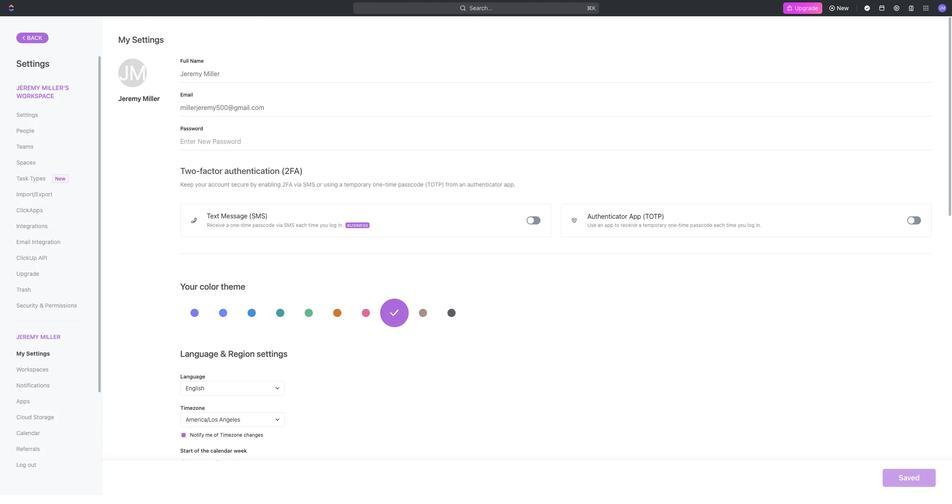 Task type: describe. For each thing, give the bounding box(es) containing it.
to
[[615, 222, 619, 228]]

0 vertical spatial sms
[[303, 181, 315, 188]]

english
[[186, 385, 204, 392]]

business
[[347, 223, 368, 228]]

0 horizontal spatial of
[[194, 448, 199, 454]]

theme
[[221, 282, 245, 292]]

cloud storage link
[[16, 411, 81, 425]]

notify
[[190, 432, 204, 439]]

task types
[[16, 175, 46, 182]]

trash
[[16, 286, 31, 293]]

workspaces
[[16, 366, 49, 373]]

your color theme
[[180, 282, 245, 292]]

each inside authenticator app (totp) use an app to receive a temporary one-time passcode each time you log in.
[[714, 222, 725, 228]]

my settings link
[[16, 347, 81, 361]]

clickapps link
[[16, 204, 81, 217]]

app
[[605, 222, 613, 228]]

authentication
[[224, 166, 280, 176]]

one- inside authenticator app (totp) use an app to receive a temporary one-time passcode each time you log in.
[[668, 222, 679, 228]]

people
[[16, 127, 34, 134]]

language for language & region settings
[[180, 349, 218, 359]]

upgrade inside 'settings' "element"
[[16, 270, 39, 277]]

account
[[208, 181, 230, 188]]

storage
[[33, 414, 54, 421]]

you inside text message (sms) receive a one-time passcode via sms each time you log in. business
[[320, 222, 328, 228]]

jm inside dropdown button
[[939, 5, 945, 10]]

angeles
[[219, 417, 240, 423]]

two-
[[180, 166, 200, 176]]

jeremy miller inside 'settings' "element"
[[16, 334, 61, 341]]

authenticator
[[587, 213, 628, 220]]

workspace
[[16, 92, 54, 99]]

or
[[317, 181, 322, 188]]

Enter Email text field
[[180, 98, 932, 116]]

1 horizontal spatial my settings
[[118, 35, 164, 44]]

passcode inside text message (sms) receive a one-time passcode via sms each time you log in. business
[[252, 222, 275, 228]]

0 horizontal spatial (totp)
[[425, 181, 444, 188]]

clickup api link
[[16, 251, 81, 265]]

workspaces link
[[16, 363, 81, 377]]

& for region
[[220, 349, 226, 359]]

saved button
[[883, 470, 936, 488]]

color
[[200, 282, 219, 292]]

1 horizontal spatial passcode
[[398, 181, 424, 188]]

(2fa)
[[282, 166, 303, 176]]

back
[[27, 34, 42, 41]]

from
[[446, 181, 458, 188]]

email integration link
[[16, 235, 81, 249]]

apps
[[16, 398, 30, 405]]

use
[[587, 222, 596, 228]]

1 horizontal spatial timezone
[[220, 432, 242, 439]]

sunday
[[188, 460, 208, 467]]

authenticator
[[467, 181, 502, 188]]

email integration
[[16, 239, 60, 246]]

teams link
[[16, 140, 81, 154]]

your
[[195, 181, 207, 188]]

integration
[[32, 239, 60, 246]]

1 horizontal spatial a
[[339, 181, 343, 188]]

text message (sms) receive a one-time passcode via sms each time you log in. business
[[207, 213, 368, 228]]

password
[[180, 126, 203, 132]]

america/los
[[186, 417, 218, 423]]

security & permissions link
[[16, 299, 81, 313]]

spaces
[[16, 159, 36, 166]]

two-factor authentication (2fa)
[[180, 166, 303, 176]]

new inside 'settings' "element"
[[55, 176, 66, 182]]

0 vertical spatial upgrade
[[795, 4, 818, 11]]

receive
[[207, 222, 225, 228]]

people link
[[16, 124, 81, 138]]

clickup
[[16, 255, 37, 262]]

Enter New Password field
[[180, 131, 932, 150]]

security
[[16, 302, 38, 309]]

0 vertical spatial of
[[214, 432, 219, 439]]

back link
[[16, 33, 48, 43]]

in. inside text message (sms) receive a one-time passcode via sms each time you log in. business
[[338, 222, 344, 228]]

api
[[38, 255, 47, 262]]

cloud
[[16, 414, 32, 421]]

settings element
[[0, 16, 102, 496]]

teams
[[16, 143, 33, 150]]

receive
[[621, 222, 638, 228]]

settings link
[[16, 108, 81, 122]]

jeremy miller's workspace
[[16, 84, 69, 99]]

temporary inside authenticator app (totp) use an app to receive a temporary one-time passcode each time you log in.
[[643, 222, 667, 228]]

message
[[221, 213, 248, 220]]

your
[[180, 282, 198, 292]]

start of the calendar week
[[180, 448, 247, 454]]

referrals link
[[16, 443, 81, 457]]

trash link
[[16, 283, 81, 297]]

log inside authenticator app (totp) use an app to receive a temporary one-time passcode each time you log in.
[[747, 222, 755, 228]]

keep your account secure by enabling 2fa via sms or using a temporary one-time passcode (totp) from an authenticator app.
[[180, 181, 516, 188]]

region
[[228, 349, 255, 359]]

app.
[[504, 181, 516, 188]]

text
[[207, 213, 219, 220]]

1 vertical spatial jeremy
[[118, 95, 141, 102]]

email for email
[[180, 92, 193, 98]]

jeremy inside jeremy miller's workspace
[[16, 84, 40, 91]]

english button
[[180, 381, 285, 396]]

1 vertical spatial jm
[[119, 61, 146, 85]]

0 vertical spatial timezone
[[180, 405, 205, 412]]

each inside text message (sms) receive a one-time passcode via sms each time you log in. business
[[296, 222, 307, 228]]

changes
[[244, 432, 263, 439]]

enabling
[[258, 181, 281, 188]]

(sms)
[[249, 213, 268, 220]]

start
[[180, 448, 193, 454]]

the
[[201, 448, 209, 454]]

authenticator app (totp) use an app to receive a temporary one-time passcode each time you log in.
[[587, 213, 762, 228]]

settings
[[257, 349, 288, 359]]

miller's
[[42, 84, 69, 91]]

notifications
[[16, 382, 50, 389]]

in. inside authenticator app (totp) use an app to receive a temporary one-time passcode each time you log in.
[[756, 222, 762, 228]]

an inside authenticator app (totp) use an app to receive a temporary one-time passcode each time you log in.
[[598, 222, 603, 228]]

america/los angeles button
[[180, 413, 285, 428]]

week
[[234, 448, 247, 454]]

using
[[324, 181, 338, 188]]

spaces link
[[16, 156, 81, 170]]

me
[[205, 432, 212, 439]]



Task type: vqa. For each thing, say whether or not it's contained in the screenshot.
Saved
yes



Task type: locate. For each thing, give the bounding box(es) containing it.
email down full in the left of the page
[[180, 92, 193, 98]]

a inside authenticator app (totp) use an app to receive a temporary one-time passcode each time you log in.
[[639, 222, 642, 228]]

2 vertical spatial jeremy
[[16, 334, 39, 341]]

email inside 'settings' "element"
[[16, 239, 30, 246]]

1 language from the top
[[180, 349, 218, 359]]

0 horizontal spatial log
[[330, 222, 337, 228]]

0 horizontal spatial &
[[40, 302, 44, 309]]

1 horizontal spatial via
[[294, 181, 302, 188]]

& left region on the left bottom of the page
[[220, 349, 226, 359]]

1 vertical spatial email
[[16, 239, 30, 246]]

my settings inside 'settings' "element"
[[16, 351, 50, 357]]

2 in. from the left
[[756, 222, 762, 228]]

sms inside text message (sms) receive a one-time passcode via sms each time you log in. business
[[284, 222, 295, 228]]

& for permissions
[[40, 302, 44, 309]]

0 vertical spatial temporary
[[344, 181, 371, 188]]

1 horizontal spatial each
[[714, 222, 725, 228]]

language
[[180, 349, 218, 359], [180, 374, 205, 380]]

1 horizontal spatial jeremy miller
[[118, 95, 160, 102]]

0 horizontal spatial in.
[[338, 222, 344, 228]]

1 horizontal spatial an
[[598, 222, 603, 228]]

(totp) left from at the top of page
[[425, 181, 444, 188]]

upgrade down clickup
[[16, 270, 39, 277]]

1 vertical spatial an
[[598, 222, 603, 228]]

upgrade
[[795, 4, 818, 11], [16, 270, 39, 277]]

0 horizontal spatial my
[[16, 351, 25, 357]]

0 vertical spatial new
[[837, 4, 849, 11]]

of right me
[[214, 432, 219, 439]]

0 vertical spatial language
[[180, 349, 218, 359]]

timezone up america/los
[[180, 405, 205, 412]]

of
[[214, 432, 219, 439], [194, 448, 199, 454]]

saved
[[899, 474, 920, 483]]

0 horizontal spatial a
[[226, 222, 229, 228]]

available on business plans or higher element
[[346, 223, 370, 228]]

full name
[[180, 58, 204, 64]]

log out link
[[16, 459, 81, 473]]

of left the at bottom left
[[194, 448, 199, 454]]

1 horizontal spatial temporary
[[643, 222, 667, 228]]

0 vertical spatial via
[[294, 181, 302, 188]]

1 vertical spatial (totp)
[[643, 213, 664, 220]]

1 horizontal spatial upgrade link
[[783, 2, 822, 14]]

⌘k
[[587, 4, 596, 11]]

0 horizontal spatial passcode
[[252, 222, 275, 228]]

0 horizontal spatial jeremy miller
[[16, 334, 61, 341]]

1 log from the left
[[330, 222, 337, 228]]

jeremy
[[16, 84, 40, 91], [118, 95, 141, 102], [16, 334, 39, 341]]

language & region settings
[[180, 349, 288, 359]]

0 horizontal spatial email
[[16, 239, 30, 246]]

0 vertical spatial miller
[[143, 95, 160, 102]]

notifications link
[[16, 379, 81, 393]]

clickapps
[[16, 207, 43, 214]]

2 language from the top
[[180, 374, 205, 380]]

1 horizontal spatial email
[[180, 92, 193, 98]]

new inside 'new' button
[[837, 4, 849, 11]]

0 vertical spatial upgrade link
[[783, 2, 822, 14]]

1 vertical spatial &
[[220, 349, 226, 359]]

1 vertical spatial my
[[16, 351, 25, 357]]

1 vertical spatial timezone
[[220, 432, 242, 439]]

1 vertical spatial of
[[194, 448, 199, 454]]

1 vertical spatial jeremy miller
[[16, 334, 61, 341]]

via inside text message (sms) receive a one-time passcode via sms each time you log in. business
[[276, 222, 283, 228]]

one- inside text message (sms) receive a one-time passcode via sms each time you log in. business
[[230, 222, 241, 228]]

1 horizontal spatial of
[[214, 432, 219, 439]]

1 horizontal spatial one-
[[373, 181, 385, 188]]

2 you from the left
[[738, 222, 746, 228]]

timezone down america/los angeles dropdown button
[[220, 432, 242, 439]]

upgrade link left 'new' button
[[783, 2, 822, 14]]

0 horizontal spatial upgrade
[[16, 270, 39, 277]]

factor
[[200, 166, 223, 176]]

temporary right using
[[344, 181, 371, 188]]

(totp) inside authenticator app (totp) use an app to receive a temporary one-time passcode each time you log in.
[[643, 213, 664, 220]]

1 horizontal spatial &
[[220, 349, 226, 359]]

import/export link
[[16, 188, 81, 202]]

full
[[180, 58, 189, 64]]

Enter Username text field
[[180, 64, 932, 82]]

1 horizontal spatial log
[[747, 222, 755, 228]]

(totp) right app
[[643, 213, 664, 220]]

miller inside 'settings' "element"
[[40, 334, 61, 341]]

email up clickup
[[16, 239, 30, 246]]

temporary right receive
[[643, 222, 667, 228]]

secure
[[231, 181, 249, 188]]

monday
[[223, 460, 243, 467]]

1 horizontal spatial my
[[118, 35, 130, 44]]

search...
[[469, 4, 493, 11]]

a right using
[[339, 181, 343, 188]]

0 vertical spatial my
[[118, 35, 130, 44]]

by
[[250, 181, 257, 188]]

integrations
[[16, 223, 48, 230]]

a down app
[[639, 222, 642, 228]]

1 horizontal spatial you
[[738, 222, 746, 228]]

1 vertical spatial temporary
[[643, 222, 667, 228]]

&
[[40, 302, 44, 309], [220, 349, 226, 359]]

time
[[385, 181, 397, 188], [241, 222, 251, 228], [308, 222, 318, 228], [679, 222, 689, 228], [726, 222, 736, 228]]

1 horizontal spatial jm
[[939, 5, 945, 10]]

temporary
[[344, 181, 371, 188], [643, 222, 667, 228]]

(totp)
[[425, 181, 444, 188], [643, 213, 664, 220]]

passcode inside authenticator app (totp) use an app to receive a temporary one-time passcode each time you log in.
[[690, 222, 713, 228]]

task
[[16, 175, 28, 182]]

import/export
[[16, 191, 52, 198]]

an
[[459, 181, 466, 188], [598, 222, 603, 228]]

1 each from the left
[[296, 222, 307, 228]]

sms
[[303, 181, 315, 188], [284, 222, 295, 228]]

1 horizontal spatial new
[[837, 4, 849, 11]]

0 horizontal spatial an
[[459, 181, 466, 188]]

miller
[[143, 95, 160, 102], [40, 334, 61, 341]]

0 horizontal spatial jm
[[119, 61, 146, 85]]

log inside text message (sms) receive a one-time passcode via sms each time you log in. business
[[330, 222, 337, 228]]

1 vertical spatial language
[[180, 374, 205, 380]]

0 vertical spatial (totp)
[[425, 181, 444, 188]]

1 vertical spatial upgrade
[[16, 270, 39, 277]]

2 horizontal spatial a
[[639, 222, 642, 228]]

you inside authenticator app (totp) use an app to receive a temporary one-time passcode each time you log in.
[[738, 222, 746, 228]]

log
[[16, 462, 26, 469]]

0 horizontal spatial temporary
[[344, 181, 371, 188]]

security & permissions
[[16, 302, 77, 309]]

log
[[330, 222, 337, 228], [747, 222, 755, 228]]

a down message
[[226, 222, 229, 228]]

0 vertical spatial my settings
[[118, 35, 164, 44]]

email for email integration
[[16, 239, 30, 246]]

1 horizontal spatial (totp)
[[643, 213, 664, 220]]

0 horizontal spatial miller
[[40, 334, 61, 341]]

& right security at the bottom of the page
[[40, 302, 44, 309]]

my
[[118, 35, 130, 44], [16, 351, 25, 357]]

1 vertical spatial upgrade link
[[16, 267, 81, 281]]

calendar
[[210, 448, 232, 454]]

notify me of timezone changes
[[190, 432, 263, 439]]

0 horizontal spatial sms
[[284, 222, 295, 228]]

email
[[180, 92, 193, 98], [16, 239, 30, 246]]

one-
[[373, 181, 385, 188], [230, 222, 241, 228], [668, 222, 679, 228]]

clickup api
[[16, 255, 47, 262]]

2 each from the left
[[714, 222, 725, 228]]

0 horizontal spatial one-
[[230, 222, 241, 228]]

1 horizontal spatial sms
[[303, 181, 315, 188]]

settings
[[132, 35, 164, 44], [16, 58, 50, 69], [16, 111, 38, 118], [26, 351, 50, 357]]

0 vertical spatial an
[[459, 181, 466, 188]]

an left app
[[598, 222, 603, 228]]

0 horizontal spatial new
[[55, 176, 66, 182]]

permissions
[[45, 302, 77, 309]]

upgrade link down clickup api link
[[16, 267, 81, 281]]

integrations link
[[16, 219, 81, 233]]

1 horizontal spatial in.
[[756, 222, 762, 228]]

1 horizontal spatial miller
[[143, 95, 160, 102]]

1 vertical spatial via
[[276, 222, 283, 228]]

in.
[[338, 222, 344, 228], [756, 222, 762, 228]]

2 horizontal spatial passcode
[[690, 222, 713, 228]]

name
[[190, 58, 204, 64]]

0 horizontal spatial via
[[276, 222, 283, 228]]

upgrade link
[[783, 2, 822, 14], [16, 267, 81, 281]]

1 vertical spatial sms
[[284, 222, 295, 228]]

0 horizontal spatial each
[[296, 222, 307, 228]]

1 in. from the left
[[338, 222, 344, 228]]

2 log from the left
[[747, 222, 755, 228]]

0 horizontal spatial my settings
[[16, 351, 50, 357]]

new
[[837, 4, 849, 11], [55, 176, 66, 182]]

an right from at the top of page
[[459, 181, 466, 188]]

1 horizontal spatial upgrade
[[795, 4, 818, 11]]

0 horizontal spatial upgrade link
[[16, 267, 81, 281]]

1 vertical spatial new
[[55, 176, 66, 182]]

0 vertical spatial jm
[[939, 5, 945, 10]]

0 vertical spatial &
[[40, 302, 44, 309]]

jeremy miller
[[118, 95, 160, 102], [16, 334, 61, 341]]

types
[[30, 175, 46, 182]]

2 horizontal spatial one-
[[668, 222, 679, 228]]

app
[[629, 213, 641, 220]]

0 horizontal spatial you
[[320, 222, 328, 228]]

referrals
[[16, 446, 40, 453]]

out
[[28, 462, 36, 469]]

0 horizontal spatial timezone
[[180, 405, 205, 412]]

language for language
[[180, 374, 205, 380]]

jm button
[[936, 2, 949, 15]]

0 vertical spatial jeremy
[[16, 84, 40, 91]]

1 you from the left
[[320, 222, 328, 228]]

1 vertical spatial my settings
[[16, 351, 50, 357]]

my inside 'settings' "element"
[[16, 351, 25, 357]]

passcode
[[398, 181, 424, 188], [252, 222, 275, 228], [690, 222, 713, 228]]

new button
[[826, 2, 854, 15]]

a inside text message (sms) receive a one-time passcode via sms each time you log in. business
[[226, 222, 229, 228]]

upgrade left 'new' button
[[795, 4, 818, 11]]

log out
[[16, 462, 36, 469]]

2fa
[[282, 181, 293, 188]]

0 vertical spatial email
[[180, 92, 193, 98]]

& inside 'settings' "element"
[[40, 302, 44, 309]]

1 vertical spatial miller
[[40, 334, 61, 341]]

jm
[[939, 5, 945, 10], [119, 61, 146, 85]]

apps link
[[16, 395, 81, 409]]

0 vertical spatial jeremy miller
[[118, 95, 160, 102]]



